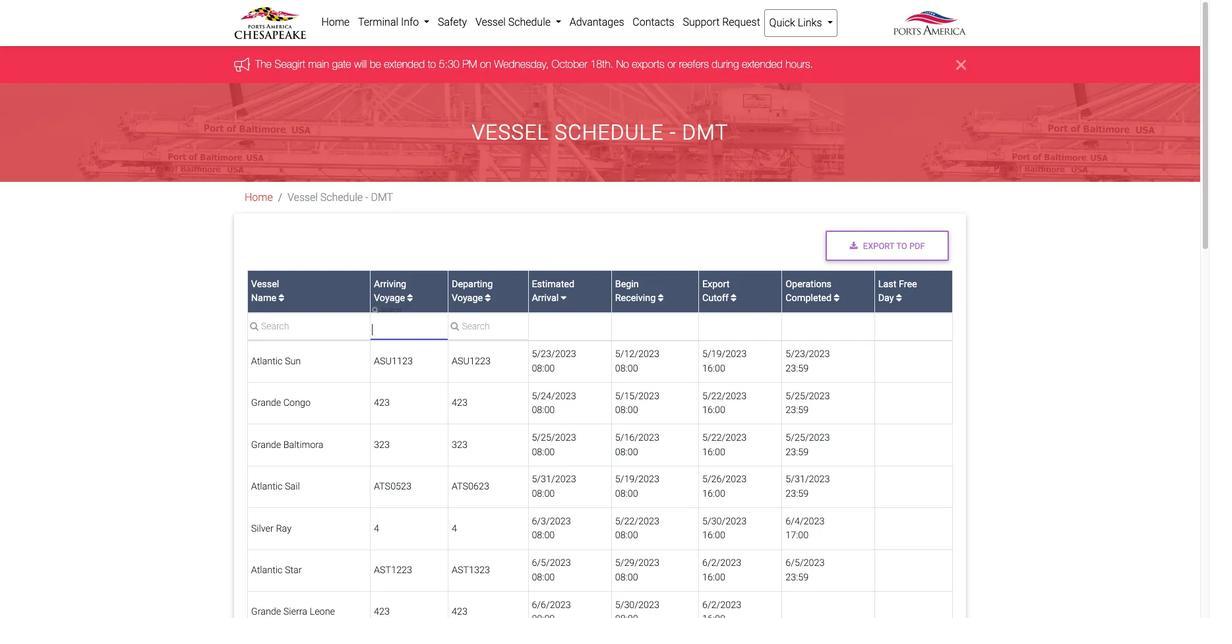 Task type: describe. For each thing, give the bounding box(es) containing it.
grande for grande congo
[[251, 398, 281, 409]]

request
[[722, 16, 760, 28]]

5/16/2023 08:00
[[615, 433, 660, 458]]

5/22/2023 for 5/15/2023 08:00
[[702, 391, 747, 402]]

atlantic for atlantic sail
[[251, 482, 283, 493]]

silver
[[251, 523, 274, 535]]

be
[[370, 58, 381, 70]]

or
[[668, 58, 676, 70]]

silver ray
[[251, 523, 292, 535]]

ast1223
[[374, 565, 412, 576]]

export to pdf
[[863, 241, 925, 251]]

5/24/2023
[[532, 391, 576, 402]]

quick links link
[[765, 9, 838, 37]]

sierra
[[283, 607, 307, 618]]

18th.
[[590, 58, 613, 70]]

ray
[[276, 523, 292, 535]]

0 vertical spatial home link
[[317, 9, 354, 36]]

export to pdf link
[[826, 231, 949, 261]]

6/5/2023 23:59
[[786, 558, 825, 584]]

08:00 for 5/15/2023 08:00
[[615, 405, 638, 416]]

23:59 for 5/29/2023 08:00
[[786, 572, 809, 584]]

5/15/2023
[[615, 391, 660, 402]]

5/22/2023 08:00
[[615, 516, 660, 542]]

arriving voyage
[[374, 279, 407, 304]]

quick links
[[769, 16, 825, 29]]

advantages
[[570, 16, 624, 28]]

contacts
[[633, 16, 674, 28]]

5/19/2023 for 08:00
[[615, 474, 660, 486]]

08:00 for 5/25/2023 08:00
[[532, 447, 555, 458]]

2 extended from the left
[[742, 58, 783, 70]]

operations completed
[[786, 279, 832, 304]]

no
[[616, 58, 629, 70]]

grande sierra leone
[[251, 607, 335, 618]]

day
[[878, 293, 894, 304]]

5/22/2023 for 5/16/2023 08:00
[[702, 433, 747, 444]]

departing voyage
[[452, 279, 493, 304]]

contacts link
[[628, 9, 679, 36]]

vessel name
[[251, 279, 279, 304]]

atlantic sail
[[251, 482, 300, 493]]

reefers
[[679, 58, 709, 70]]

0 horizontal spatial home link
[[245, 192, 273, 204]]

2 horizontal spatial schedule
[[555, 120, 664, 145]]

5/30/2023 16:00
[[702, 516, 747, 542]]

free
[[899, 279, 917, 290]]

bullhorn image
[[234, 57, 255, 72]]

5/24/2023 08:00
[[532, 391, 576, 416]]

name
[[251, 293, 276, 304]]

the seagirt main gate will be extended to 5:30 pm on wednesday, october 18th.  no exports or reefers during extended hours.
[[255, 58, 813, 70]]

home for the topmost home link
[[321, 16, 350, 28]]

5/19/2023 08:00
[[615, 474, 660, 500]]

export for export cutoff
[[702, 279, 730, 290]]

5/22/2023 16:00 for 5/16/2023
[[702, 433, 747, 458]]

hours.
[[786, 58, 813, 70]]

5/25/2023 23:59 for 5/15/2023
[[786, 391, 830, 416]]

6/2/2023 for 6/2/2023 16:00
[[702, 558, 741, 569]]

6/4/2023 17:00
[[786, 516, 825, 542]]

23:59 for 5/19/2023 08:00
[[786, 489, 809, 500]]

5:30
[[439, 58, 459, 70]]

advantages link
[[565, 9, 628, 36]]

423 down the ast1323
[[452, 607, 468, 618]]

departing
[[452, 279, 493, 290]]

pdf
[[909, 241, 925, 251]]

5/22/2023 16:00 for 5/15/2023
[[702, 391, 747, 416]]

2 vertical spatial 5/22/2023
[[615, 516, 660, 527]]

423 down asu1223
[[452, 398, 468, 409]]

16:00 for 5/29/2023 08:00
[[702, 572, 725, 584]]

during
[[712, 58, 739, 70]]

5/31/2023 08:00
[[532, 474, 576, 500]]

operations
[[786, 279, 832, 290]]

voyage for arriving voyage
[[374, 293, 405, 304]]

asu1223
[[452, 356, 491, 367]]

grande for grande baltimora
[[251, 440, 281, 451]]

star
[[285, 565, 302, 576]]

1 horizontal spatial -
[[670, 120, 676, 145]]

arriving
[[374, 279, 406, 290]]

08:00 for 6/5/2023 08:00
[[532, 572, 555, 584]]

6/6/2023
[[532, 600, 571, 611]]

completed
[[786, 293, 832, 304]]

ats0623
[[452, 482, 489, 493]]

estimated arrival
[[532, 279, 575, 304]]

1 vertical spatial dmt
[[371, 192, 393, 204]]

sun
[[285, 356, 301, 367]]

5/12/2023 08:00
[[615, 349, 660, 374]]

receiving
[[615, 293, 656, 304]]

6/5/2023 for 23:59
[[786, 558, 825, 569]]

atlantic for atlantic sun
[[251, 356, 283, 367]]

quick
[[769, 16, 795, 29]]

5/25/2023 for 5/15/2023
[[786, 391, 830, 402]]

23:59 for 5/12/2023 08:00
[[786, 363, 809, 374]]

1 4 from the left
[[374, 523, 379, 535]]

links
[[798, 16, 822, 29]]

2 4 from the left
[[452, 523, 457, 535]]

5/26/2023 16:00
[[702, 474, 747, 500]]

exports
[[632, 58, 665, 70]]

begin
[[615, 279, 639, 290]]

08:00 for 5/24/2023 08:00
[[532, 405, 555, 416]]

6/3/2023
[[532, 516, 571, 527]]

safety link
[[434, 9, 471, 36]]

17:00
[[786, 531, 809, 542]]

leone
[[310, 607, 335, 618]]

5/25/2023 23:59 for 5/16/2023
[[786, 433, 830, 458]]

6/3/2023 08:00
[[532, 516, 571, 542]]

5/31/2023 for 08:00
[[532, 474, 576, 486]]

5/31/2023 23:59
[[786, 474, 830, 500]]

grande baltimora
[[251, 440, 323, 451]]

5/15/2023 08:00
[[615, 391, 660, 416]]

vessel schedule link
[[471, 9, 565, 36]]

grande congo
[[251, 398, 311, 409]]

0 horizontal spatial -
[[365, 192, 368, 204]]

0 vertical spatial vessel schedule - dmt
[[472, 120, 729, 145]]



Task type: locate. For each thing, give the bounding box(es) containing it.
5/31/2023 up 6/4/2023 at the bottom of page
[[786, 474, 830, 486]]

5/19/2023 down cutoff
[[702, 349, 747, 360]]

grande for grande sierra leone
[[251, 607, 281, 618]]

5/30/2023 for 5/30/2023
[[615, 600, 660, 611]]

08:00 down 5/29/2023
[[615, 572, 638, 584]]

0 vertical spatial atlantic
[[251, 356, 283, 367]]

08:00 for 5/12/2023 08:00
[[615, 363, 638, 374]]

last
[[878, 279, 897, 290]]

08:00 up 5/24/2023
[[532, 363, 555, 374]]

1 vertical spatial 5/25/2023 23:59
[[786, 433, 830, 458]]

1 horizontal spatial export
[[863, 241, 894, 251]]

5/30/2023 down 5/29/2023 08:00
[[615, 600, 660, 611]]

1 6/2/2023 from the top
[[702, 558, 741, 569]]

08:00 up 5/22/2023 08:00
[[615, 489, 638, 500]]

4 down ats0523
[[374, 523, 379, 535]]

4 down ats0623
[[452, 523, 457, 535]]

1 vertical spatial -
[[365, 192, 368, 204]]

download image
[[850, 242, 858, 251]]

terminal info link
[[354, 9, 434, 36]]

0 vertical spatial 5/25/2023 23:59
[[786, 391, 830, 416]]

0 vertical spatial 5/19/2023
[[702, 349, 747, 360]]

None field
[[248, 320, 370, 340], [371, 320, 448, 340], [449, 320, 528, 340], [248, 320, 370, 340], [371, 320, 448, 340], [449, 320, 528, 340]]

grande left sierra
[[251, 607, 281, 618]]

1 23:59 from the top
[[786, 363, 809, 374]]

6/5/2023 down 6/3/2023 08:00
[[532, 558, 571, 569]]

cutoff
[[702, 293, 729, 304]]

5/25/2023 for 5/16/2023
[[786, 433, 830, 444]]

0 horizontal spatial schedule
[[320, 192, 363, 204]]

1 5/25/2023 23:59 from the top
[[786, 391, 830, 416]]

08:00 for 5/22/2023 08:00
[[615, 531, 638, 542]]

safety
[[438, 16, 467, 28]]

5/22/2023 down 5/19/2023 08:00
[[615, 516, 660, 527]]

08:00 down 5/12/2023 on the right of page
[[615, 363, 638, 374]]

5/25/2023 down 5/24/2023 08:00
[[532, 433, 576, 444]]

5/30/2023 down 5/26/2023 16:00
[[702, 516, 747, 527]]

4 16:00 from the top
[[702, 489, 725, 500]]

6/5/2023 for 08:00
[[532, 558, 571, 569]]

on
[[480, 58, 491, 70]]

will
[[354, 58, 367, 70]]

423 down ast1223
[[374, 607, 390, 618]]

1 6/5/2023 from the left
[[532, 558, 571, 569]]

23:59 inside '5/31/2023 23:59'
[[786, 489, 809, 500]]

export inside 'link'
[[863, 241, 894, 251]]

2 voyage from the left
[[452, 293, 483, 304]]

2 23:59 from the top
[[786, 405, 809, 416]]

0 horizontal spatial 5/19/2023
[[615, 474, 660, 486]]

1 horizontal spatial 5/23/2023
[[786, 349, 830, 360]]

5/29/2023
[[615, 558, 660, 569]]

export up cutoff
[[702, 279, 730, 290]]

5/22/2023
[[702, 391, 747, 402], [702, 433, 747, 444], [615, 516, 660, 527]]

0 horizontal spatial 5/31/2023
[[532, 474, 576, 486]]

2 16:00 from the top
[[702, 405, 725, 416]]

1 horizontal spatial dmt
[[682, 120, 729, 145]]

0 horizontal spatial export
[[702, 279, 730, 290]]

08:00 inside 6/3/2023 08:00
[[532, 531, 555, 542]]

voyage down arriving
[[374, 293, 405, 304]]

0 vertical spatial 5/22/2023 16:00
[[702, 391, 747, 416]]

6/2/2023 for 6/2/2023
[[702, 600, 741, 611]]

16:00 inside 5/26/2023 16:00
[[702, 489, 725, 500]]

08:00 for 5/16/2023 08:00
[[615, 447, 638, 458]]

5/25/2023 23:59 down 5/23/2023 23:59
[[786, 391, 830, 416]]

sail
[[285, 482, 300, 493]]

1 horizontal spatial home
[[321, 16, 350, 28]]

08:00 inside 5/25/2023 08:00
[[532, 447, 555, 458]]

3 atlantic from the top
[[251, 565, 283, 576]]

5/29/2023 08:00
[[615, 558, 660, 584]]

5/22/2023 16:00
[[702, 391, 747, 416], [702, 433, 747, 458]]

16:00 for 5/22/2023 08:00
[[702, 531, 725, 542]]

voyage inside arriving voyage
[[374, 293, 405, 304]]

0 horizontal spatial 5/30/2023
[[615, 600, 660, 611]]

423 down the asu1123
[[374, 398, 390, 409]]

1 horizontal spatial 4
[[452, 523, 457, 535]]

5/22/2023 16:00 down 5/19/2023 16:00
[[702, 391, 747, 416]]

1 horizontal spatial 5/31/2023
[[786, 474, 830, 486]]

atlantic sun
[[251, 356, 301, 367]]

16:00 for 5/16/2023 08:00
[[702, 447, 725, 458]]

begin receiving
[[615, 279, 656, 304]]

1 horizontal spatial 5/30/2023
[[702, 516, 747, 527]]

0 vertical spatial 6/2/2023
[[702, 558, 741, 569]]

0 horizontal spatial voyage
[[374, 293, 405, 304]]

23:59 for 5/15/2023 08:00
[[786, 405, 809, 416]]

2 atlantic from the top
[[251, 482, 283, 493]]

5/22/2023 down 5/19/2023 16:00
[[702, 391, 747, 402]]

1 horizontal spatial 5/19/2023
[[702, 349, 747, 360]]

atlantic star
[[251, 565, 302, 576]]

vessel
[[475, 16, 506, 28], [472, 120, 549, 145], [288, 192, 318, 204], [251, 279, 279, 290]]

0 vertical spatial grande
[[251, 398, 281, 409]]

08:00 up 6/6/2023
[[532, 572, 555, 584]]

08:00 up 5/29/2023
[[615, 531, 638, 542]]

08:00 for 5/23/2023 08:00
[[532, 363, 555, 374]]

08:00 up 6/3/2023
[[532, 489, 555, 500]]

16:00 for 5/12/2023 08:00
[[702, 363, 725, 374]]

16:00 inside 5/30/2023 16:00
[[702, 531, 725, 542]]

0 vertical spatial -
[[670, 120, 676, 145]]

6/2/2023 down 6/2/2023 16:00
[[702, 600, 741, 611]]

info
[[401, 16, 419, 28]]

baltimora
[[283, 440, 323, 451]]

5/30/2023
[[702, 516, 747, 527], [615, 600, 660, 611]]

pm
[[462, 58, 477, 70]]

08:00 down 5/16/2023
[[615, 447, 638, 458]]

08:00 inside 5/29/2023 08:00
[[615, 572, 638, 584]]

grande left baltimora
[[251, 440, 281, 451]]

2 6/5/2023 from the left
[[786, 558, 825, 569]]

voyage for departing voyage
[[452, 293, 483, 304]]

23:59
[[786, 363, 809, 374], [786, 405, 809, 416], [786, 447, 809, 458], [786, 489, 809, 500], [786, 572, 809, 584]]

5/25/2023 08:00
[[532, 433, 576, 458]]

5/23/2023 08:00
[[532, 349, 576, 374]]

5/12/2023
[[615, 349, 660, 360]]

08:00 for 6/3/2023 08:00
[[532, 531, 555, 542]]

1 horizontal spatial 323
[[452, 440, 468, 451]]

16:00 for 5/15/2023 08:00
[[702, 405, 725, 416]]

08:00 for 5/29/2023 08:00
[[615, 572, 638, 584]]

0 horizontal spatial 4
[[374, 523, 379, 535]]

2 5/25/2023 23:59 from the top
[[786, 433, 830, 458]]

atlantic for atlantic star
[[251, 565, 283, 576]]

1 vertical spatial export
[[702, 279, 730, 290]]

3 grande from the top
[[251, 607, 281, 618]]

1 vertical spatial home
[[245, 192, 273, 204]]

1 horizontal spatial vessel schedule - dmt
[[472, 120, 729, 145]]

08:00 inside 5/22/2023 08:00
[[615, 531, 638, 542]]

2 5/23/2023 from the left
[[786, 349, 830, 360]]

1 vertical spatial 5/22/2023
[[702, 433, 747, 444]]

6/4/2023
[[786, 516, 825, 527]]

08:00 inside 5/19/2023 08:00
[[615, 489, 638, 500]]

0 vertical spatial home
[[321, 16, 350, 28]]

voyage
[[374, 293, 405, 304], [452, 293, 483, 304]]

5/19/2023
[[702, 349, 747, 360], [615, 474, 660, 486]]

schedule
[[508, 16, 551, 28], [555, 120, 664, 145], [320, 192, 363, 204]]

1 grande from the top
[[251, 398, 281, 409]]

5/23/2023 up 5/24/2023
[[532, 349, 576, 360]]

5 23:59 from the top
[[786, 572, 809, 584]]

1 vertical spatial home link
[[245, 192, 273, 204]]

5/26/2023
[[702, 474, 747, 486]]

4
[[374, 523, 379, 535], [452, 523, 457, 535]]

08:00 inside 5/24/2023 08:00
[[532, 405, 555, 416]]

0 horizontal spatial vessel schedule - dmt
[[288, 192, 393, 204]]

5/19/2023 for 16:00
[[702, 349, 747, 360]]

2 323 from the left
[[452, 440, 468, 451]]

5/31/2023 down 5/25/2023 08:00
[[532, 474, 576, 486]]

5/23/2023
[[532, 349, 576, 360], [786, 349, 830, 360]]

1 horizontal spatial extended
[[742, 58, 783, 70]]

6/2/2023 down 5/30/2023 16:00
[[702, 558, 741, 569]]

5/25/2023 23:59
[[786, 391, 830, 416], [786, 433, 830, 458]]

export left to
[[863, 241, 894, 251]]

1 vertical spatial grande
[[251, 440, 281, 451]]

grande left congo
[[251, 398, 281, 409]]

support request link
[[679, 9, 765, 36]]

08:00 inside 5/12/2023 08:00
[[615, 363, 638, 374]]

08:00 for 5/19/2023 08:00
[[615, 489, 638, 500]]

2 grande from the top
[[251, 440, 281, 451]]

to
[[428, 58, 436, 70]]

2 vertical spatial atlantic
[[251, 565, 283, 576]]

6/5/2023 08:00
[[532, 558, 571, 584]]

0 vertical spatial schedule
[[508, 16, 551, 28]]

extended left to
[[384, 58, 425, 70]]

support request
[[683, 16, 760, 28]]

last free day
[[878, 279, 917, 304]]

1 5/31/2023 from the left
[[532, 474, 576, 486]]

08:00 inside the 5/31/2023 08:00
[[532, 489, 555, 500]]

1 horizontal spatial voyage
[[452, 293, 483, 304]]

5/25/2023 down 5/23/2023 23:59
[[786, 391, 830, 402]]

1 16:00 from the top
[[702, 363, 725, 374]]

2 vertical spatial grande
[[251, 607, 281, 618]]

1 323 from the left
[[374, 440, 390, 451]]

5/23/2023 for 23:59
[[786, 349, 830, 360]]

4 23:59 from the top
[[786, 489, 809, 500]]

5/30/2023 for 5/30/2023 16:00
[[702, 516, 747, 527]]

the seagirt main gate will be extended to 5:30 pm on wednesday, october 18th.  no exports or reefers during extended hours. alert
[[0, 46, 1200, 83]]

5/25/2023 up '5/31/2023 23:59'
[[786, 433, 830, 444]]

1 horizontal spatial home link
[[317, 9, 354, 36]]

0 vertical spatial dmt
[[682, 120, 729, 145]]

vessel schedule
[[475, 16, 553, 28]]

1 voyage from the left
[[374, 293, 405, 304]]

08:00 inside 5/23/2023 08:00
[[532, 363, 555, 374]]

23:59 inside 5/23/2023 23:59
[[786, 363, 809, 374]]

16:00 for 5/19/2023 08:00
[[702, 489, 725, 500]]

0 horizontal spatial 5/23/2023
[[532, 349, 576, 360]]

0 horizontal spatial dmt
[[371, 192, 393, 204]]

08:00 up the 5/31/2023 08:00
[[532, 447, 555, 458]]

5/16/2023
[[615, 433, 660, 444]]

gate
[[332, 58, 351, 70]]

home
[[321, 16, 350, 28], [245, 192, 273, 204]]

to
[[896, 241, 907, 251]]

asu1123
[[374, 356, 413, 367]]

the seagirt main gate will be extended to 5:30 pm on wednesday, october 18th.  no exports or reefers during extended hours. link
[[255, 58, 813, 70]]

23:59 for 5/16/2023 08:00
[[786, 447, 809, 458]]

6/2/2023
[[702, 558, 741, 569], [702, 600, 741, 611]]

home for the leftmost home link
[[245, 192, 273, 204]]

23:59 inside 6/5/2023 23:59
[[786, 572, 809, 584]]

vessel schedule - dmt
[[472, 120, 729, 145], [288, 192, 393, 204]]

5/19/2023 16:00
[[702, 349, 747, 374]]

export
[[863, 241, 894, 251], [702, 279, 730, 290]]

5/31/2023 for 23:59
[[786, 474, 830, 486]]

08:00 down 6/3/2023
[[532, 531, 555, 542]]

1 vertical spatial 6/2/2023
[[702, 600, 741, 611]]

1 5/23/2023 from the left
[[532, 349, 576, 360]]

ast1323
[[452, 565, 490, 576]]

atlantic left star
[[251, 565, 283, 576]]

0 horizontal spatial home
[[245, 192, 273, 204]]

5 16:00 from the top
[[702, 531, 725, 542]]

08:00 inside "5/16/2023 08:00"
[[615, 447, 638, 458]]

main
[[308, 58, 329, 70]]

0 vertical spatial 5/22/2023
[[702, 391, 747, 402]]

estimated
[[532, 279, 575, 290]]

2 5/22/2023 16:00 from the top
[[702, 433, 747, 458]]

extended right during
[[742, 58, 783, 70]]

1 horizontal spatial schedule
[[508, 16, 551, 28]]

3 23:59 from the top
[[786, 447, 809, 458]]

1 atlantic from the top
[[251, 356, 283, 367]]

1 vertical spatial atlantic
[[251, 482, 283, 493]]

grande
[[251, 398, 281, 409], [251, 440, 281, 451], [251, 607, 281, 618]]

16:00 inside 5/19/2023 16:00
[[702, 363, 725, 374]]

atlantic left sun
[[251, 356, 283, 367]]

the
[[255, 58, 272, 70]]

export cutoff
[[702, 279, 730, 304]]

5/23/2023 23:59
[[786, 349, 830, 374]]

5/25/2023 23:59 up '5/31/2023 23:59'
[[786, 433, 830, 458]]

close image
[[956, 57, 966, 73]]

0 horizontal spatial 323
[[374, 440, 390, 451]]

6/5/2023 down the 17:00
[[786, 558, 825, 569]]

323 up ats0623
[[452, 440, 468, 451]]

1 vertical spatial 5/22/2023 16:00
[[702, 433, 747, 458]]

5/22/2023 16:00 up 5/26/2023
[[702, 433, 747, 458]]

0 horizontal spatial 6/5/2023
[[532, 558, 571, 569]]

terminal info
[[358, 16, 422, 28]]

1 vertical spatial 5/30/2023
[[615, 600, 660, 611]]

2 5/31/2023 from the left
[[786, 474, 830, 486]]

support
[[683, 16, 720, 28]]

1 vertical spatial vessel schedule - dmt
[[288, 192, 393, 204]]

export for export to pdf
[[863, 241, 894, 251]]

1 5/22/2023 16:00 from the top
[[702, 391, 747, 416]]

08:00
[[532, 363, 555, 374], [615, 363, 638, 374], [532, 405, 555, 416], [615, 405, 638, 416], [532, 447, 555, 458], [615, 447, 638, 458], [532, 489, 555, 500], [615, 489, 638, 500], [532, 531, 555, 542], [615, 531, 638, 542], [532, 572, 555, 584], [615, 572, 638, 584]]

atlantic left sail
[[251, 482, 283, 493]]

1 vertical spatial 5/19/2023
[[615, 474, 660, 486]]

voyage inside departing voyage
[[452, 293, 483, 304]]

5/23/2023 for 08:00
[[532, 349, 576, 360]]

voyage down departing
[[452, 293, 483, 304]]

october
[[552, 58, 588, 70]]

0 horizontal spatial extended
[[384, 58, 425, 70]]

6 16:00 from the top
[[702, 572, 725, 584]]

08:00 inside 6/5/2023 08:00
[[532, 572, 555, 584]]

323 up ats0523
[[374, 440, 390, 451]]

5/25/2023
[[786, 391, 830, 402], [532, 433, 576, 444], [786, 433, 830, 444]]

08:00 for 5/31/2023 08:00
[[532, 489, 555, 500]]

5/23/2023 down 'completed'
[[786, 349, 830, 360]]

arrival
[[532, 293, 559, 304]]

5/22/2023 up 5/26/2023
[[702, 433, 747, 444]]

5/19/2023 down "5/16/2023 08:00"
[[615, 474, 660, 486]]

1 vertical spatial schedule
[[555, 120, 664, 145]]

08:00 down 5/24/2023
[[532, 405, 555, 416]]

0 vertical spatial export
[[863, 241, 894, 251]]

16:00
[[702, 363, 725, 374], [702, 405, 725, 416], [702, 447, 725, 458], [702, 489, 725, 500], [702, 531, 725, 542], [702, 572, 725, 584]]

08:00 inside 5/15/2023 08:00
[[615, 405, 638, 416]]

16:00 inside 6/2/2023 16:00
[[702, 572, 725, 584]]

0 vertical spatial 5/30/2023
[[702, 516, 747, 527]]

congo
[[283, 398, 311, 409]]

08:00 down 5/15/2023
[[615, 405, 638, 416]]

home link
[[317, 9, 354, 36], [245, 192, 273, 204]]

2 6/2/2023 from the top
[[702, 600, 741, 611]]

2 vertical spatial schedule
[[320, 192, 363, 204]]

1 horizontal spatial 6/5/2023
[[786, 558, 825, 569]]

6/2/2023 16:00
[[702, 558, 741, 584]]

atlantic
[[251, 356, 283, 367], [251, 482, 283, 493], [251, 565, 283, 576]]

1 extended from the left
[[384, 58, 425, 70]]

wednesday,
[[494, 58, 549, 70]]

3 16:00 from the top
[[702, 447, 725, 458]]



Task type: vqa. For each thing, say whether or not it's contained in the screenshot.
Equipment/Cargo
no



